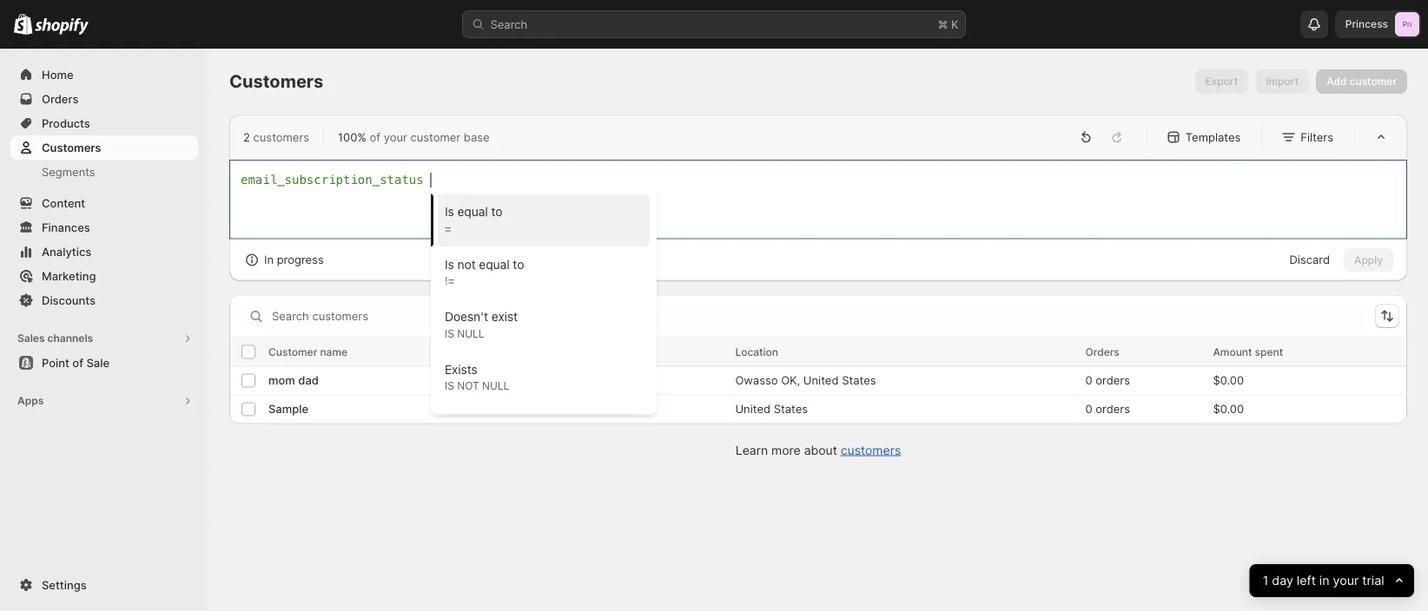 Task type: vqa. For each thing, say whether or not it's contained in the screenshot.
rightmost the Store
no



Task type: locate. For each thing, give the bounding box(es) containing it.
1 vertical spatial 0
[[1086, 403, 1093, 416]]

customers right the 2
[[253, 130, 309, 144]]

0 vertical spatial 0 orders
[[1086, 374, 1130, 387]]

spent
[[1255, 346, 1283, 358]]

1 horizontal spatial of
[[370, 130, 381, 144]]

0 vertical spatial customer
[[1350, 75, 1397, 88]]

of right 100% at the left
[[370, 130, 381, 144]]

states right "ok,"
[[842, 374, 876, 387]]

is equal to = is not equal to !=
[[445, 205, 524, 287]]

equal right 'not'
[[479, 257, 510, 271]]

exists
[[445, 362, 478, 377]]

null right not in the left bottom of the page
[[482, 380, 509, 392]]

1 orders from the top
[[1096, 374, 1130, 387]]

2 $0.00 from the top
[[1213, 403, 1244, 416]]

united right "ok,"
[[803, 374, 839, 387]]

1 0 orders from the top
[[1086, 374, 1130, 387]]

0 vertical spatial of
[[370, 130, 381, 144]]

0 vertical spatial united
[[803, 374, 839, 387]]

0 orders
[[1086, 374, 1130, 387], [1086, 403, 1130, 416]]

states down "ok,"
[[774, 403, 808, 416]]

1
[[1263, 574, 1269, 589]]

orders
[[42, 92, 79, 106], [1086, 346, 1120, 358]]

0 vertical spatial to
[[491, 205, 503, 219]]

owasso ok, united states
[[735, 374, 876, 387]]

redo image
[[1108, 129, 1126, 146]]

100%
[[338, 130, 367, 144]]

1 vertical spatial 0 orders
[[1086, 403, 1130, 416]]

is
[[445, 205, 454, 219], [445, 257, 454, 271]]

null inside exists is not null
[[482, 380, 509, 392]]

null
[[457, 328, 484, 340], [482, 380, 509, 392]]

0
[[1086, 374, 1093, 387], [1086, 403, 1093, 416]]

is down 'doesn't' at the left bottom of the page
[[445, 328, 454, 340]]

1 vertical spatial equal
[[479, 257, 510, 271]]

1 horizontal spatial states
[[842, 374, 876, 387]]

1 is from the top
[[445, 328, 454, 340]]

mom dad link
[[268, 372, 319, 390]]

products
[[42, 116, 90, 130]]

1 horizontal spatial your
[[1333, 574, 1359, 589]]

finances
[[42, 221, 90, 234]]

of for sale
[[72, 356, 83, 370]]

0 vertical spatial null
[[457, 328, 484, 340]]

1 $0.00 from the top
[[1213, 374, 1244, 387]]

is
[[445, 328, 454, 340], [445, 380, 454, 392]]

0 vertical spatial is
[[445, 205, 454, 219]]

of for your
[[370, 130, 381, 144]]

email_subscription_status
[[241, 173, 424, 187]]

0 horizontal spatial shopify image
[[14, 14, 32, 35]]

customers up "2 customers"
[[229, 71, 323, 92]]

in
[[1320, 574, 1330, 589]]

1 horizontal spatial orders
[[1086, 346, 1120, 358]]

content link
[[10, 191, 198, 215]]

0 vertical spatial orders
[[42, 92, 79, 106]]

0 vertical spatial your
[[384, 130, 407, 144]]

1 vertical spatial is
[[445, 257, 454, 271]]

states
[[842, 374, 876, 387], [774, 403, 808, 416]]

100% of your customer base
[[338, 130, 490, 144]]

is up the !=
[[445, 257, 454, 271]]

of
[[370, 130, 381, 144], [72, 356, 83, 370]]

point
[[42, 356, 69, 370]]

0 vertical spatial customers
[[229, 71, 323, 92]]

in progress alert
[[229, 239, 338, 281]]

point of sale link
[[10, 351, 198, 375]]

your right in
[[1333, 574, 1359, 589]]

exists is not null
[[445, 362, 509, 392]]

1 vertical spatial orders
[[1096, 403, 1130, 416]]

null inside 'doesn't exist is null'
[[457, 328, 484, 340]]

add
[[1327, 75, 1347, 88]]

doesn't
[[445, 310, 488, 324]]

null for doesn't
[[457, 328, 484, 340]]

1 vertical spatial to
[[513, 257, 524, 271]]

import button
[[1256, 69, 1309, 94]]

1 0 from the top
[[1086, 374, 1093, 387]]

0 vertical spatial 0
[[1086, 374, 1093, 387]]

1 vertical spatial customer
[[410, 130, 461, 144]]

shopify image
[[14, 14, 32, 35], [35, 18, 89, 35]]

0 horizontal spatial united
[[735, 403, 771, 416]]

1 horizontal spatial customer
[[1350, 75, 1397, 88]]

is up the =
[[445, 205, 454, 219]]

1 vertical spatial states
[[774, 403, 808, 416]]

0 for owasso ok, united states
[[1086, 374, 1093, 387]]

progress
[[277, 253, 324, 267]]

of inside button
[[72, 356, 83, 370]]

united down owasso
[[735, 403, 771, 416]]

customer inside add customer button
[[1350, 75, 1397, 88]]

⌘ k
[[938, 17, 959, 31]]

2 orders from the top
[[1096, 403, 1130, 416]]

add customer button
[[1316, 69, 1407, 94]]

1 vertical spatial customers
[[42, 141, 101, 154]]

1 vertical spatial customers
[[841, 443, 901, 458]]

finances link
[[10, 215, 198, 240]]

your right 100% at the left
[[384, 130, 407, 144]]

customers up 'segments'
[[42, 141, 101, 154]]

in
[[264, 253, 274, 267]]

0 vertical spatial orders
[[1096, 374, 1130, 387]]

customer right add
[[1350, 75, 1397, 88]]

0 horizontal spatial customers
[[42, 141, 101, 154]]

1 horizontal spatial shopify image
[[35, 18, 89, 35]]

0 horizontal spatial orders
[[42, 92, 79, 106]]

0 vertical spatial is
[[445, 328, 454, 340]]

amount spent
[[1213, 346, 1283, 358]]

0 vertical spatial customers
[[253, 130, 309, 144]]

your
[[384, 130, 407, 144], [1333, 574, 1359, 589]]

customers right about
[[841, 443, 901, 458]]

export button
[[1195, 69, 1249, 94]]

0 horizontal spatial to
[[491, 205, 503, 219]]

left
[[1297, 574, 1316, 589]]

sample link
[[268, 401, 309, 418]]

settings link
[[10, 573, 198, 598]]

customers
[[253, 130, 309, 144], [841, 443, 901, 458]]

orders for united states
[[1096, 403, 1130, 416]]

1 vertical spatial orders
[[1086, 346, 1120, 358]]

customers link
[[841, 443, 901, 458]]

customers inside customers link
[[42, 141, 101, 154]]

to
[[491, 205, 503, 219], [513, 257, 524, 271]]

1 vertical spatial of
[[72, 356, 83, 370]]

1 horizontal spatial united
[[803, 374, 839, 387]]

1 vertical spatial your
[[1333, 574, 1359, 589]]

sales channels button
[[10, 327, 198, 351]]

customer
[[1350, 75, 1397, 88], [410, 130, 461, 144]]

customers link
[[10, 136, 198, 160]]

of left sale
[[72, 356, 83, 370]]

united
[[803, 374, 839, 387], [735, 403, 771, 416]]

customer left base
[[410, 130, 461, 144]]

0 vertical spatial $0.00
[[1213, 374, 1244, 387]]

2 0 orders from the top
[[1086, 403, 1130, 416]]

1 vertical spatial $0.00
[[1213, 403, 1244, 416]]

point of sale button
[[0, 351, 208, 375]]

1 vertical spatial null
[[482, 380, 509, 392]]

home link
[[10, 63, 198, 87]]

0 horizontal spatial of
[[72, 356, 83, 370]]

channels
[[47, 332, 93, 345]]

2 0 from the top
[[1086, 403, 1093, 416]]

equal
[[457, 205, 488, 219], [479, 257, 510, 271]]

equal up 'not'
[[457, 205, 488, 219]]

2 is from the top
[[445, 380, 454, 392]]

null down 'doesn't' at the left bottom of the page
[[457, 328, 484, 340]]

1 vertical spatial is
[[445, 380, 454, 392]]

is left not in the left bottom of the page
[[445, 380, 454, 392]]

customers
[[229, 71, 323, 92], [42, 141, 101, 154]]

apps
[[17, 395, 44, 407]]

0 orders for united states
[[1086, 403, 1130, 416]]

learn
[[736, 443, 768, 458]]



Task type: describe. For each thing, give the bounding box(es) containing it.
base
[[464, 130, 490, 144]]

not
[[457, 380, 479, 392]]

in progress
[[264, 253, 324, 267]]

dad
[[298, 374, 319, 387]]

!=
[[445, 275, 455, 287]]

filters
[[1301, 130, 1333, 144]]

sales channels
[[17, 332, 93, 345]]

$0.00 for owasso ok, united states
[[1213, 374, 1244, 387]]

0 horizontal spatial states
[[774, 403, 808, 416]]

filters button
[[1276, 125, 1340, 149]]

discounts
[[42, 294, 96, 307]]

owasso
[[735, 374, 778, 387]]

home
[[42, 68, 73, 81]]

2 is from the top
[[445, 257, 454, 271]]

1 vertical spatial united
[[735, 403, 771, 416]]

united states
[[735, 403, 808, 416]]

0 orders for owasso ok, united states
[[1086, 374, 1130, 387]]

k
[[951, 17, 959, 31]]

2 customers
[[243, 130, 309, 144]]

1 horizontal spatial customers
[[229, 71, 323, 92]]

marketing link
[[10, 264, 198, 288]]

0 for united states
[[1086, 403, 1093, 416]]

2
[[243, 130, 250, 144]]

customer name
[[268, 346, 348, 358]]

apply
[[1354, 254, 1383, 266]]

amount
[[1213, 346, 1252, 358]]

Editor field
[[241, 171, 1396, 415]]

products link
[[10, 111, 198, 136]]

is inside exists is not null
[[445, 380, 454, 392]]

0 vertical spatial equal
[[457, 205, 488, 219]]

null for exists
[[482, 380, 509, 392]]

Search customers text field
[[272, 303, 1368, 331]]

1 is from the top
[[445, 205, 454, 219]]

orders for owasso ok, united states
[[1096, 374, 1130, 387]]

To create a segment, choose a template or apply a filter. text field
[[241, 171, 1396, 228]]

apply button
[[1344, 248, 1393, 272]]

=
[[445, 222, 451, 235]]

0 vertical spatial states
[[842, 374, 876, 387]]

learn more about customers
[[736, 443, 901, 458]]

is equal to option
[[431, 191, 657, 247]]

1 day left in your trial button
[[1250, 565, 1414, 598]]

princess
[[1346, 18, 1388, 30]]

templates
[[1186, 130, 1241, 144]]

marketing
[[42, 269, 96, 283]]

analytics link
[[10, 240, 198, 264]]

1 horizontal spatial to
[[513, 257, 524, 271]]

more
[[771, 443, 801, 458]]

trial
[[1363, 574, 1385, 589]]

templates button
[[1161, 125, 1248, 149]]

0 horizontal spatial your
[[384, 130, 407, 144]]

mom dad
[[268, 374, 319, 387]]

princess image
[[1395, 12, 1419, 36]]

sales
[[17, 332, 45, 345]]

doesn't exist is null
[[445, 310, 518, 340]]

name
[[320, 346, 348, 358]]

content
[[42, 196, 85, 210]]

ok,
[[781, 374, 800, 387]]

about
[[804, 443, 837, 458]]

is inside 'doesn't exist is null'
[[445, 328, 454, 340]]

$0.00 for united states
[[1213, 403, 1244, 416]]

discounts link
[[10, 288, 198, 313]]

1 day left in your trial
[[1263, 574, 1385, 589]]

segments link
[[10, 160, 198, 184]]

day
[[1272, 574, 1294, 589]]

customer
[[268, 346, 317, 358]]

point of sale
[[42, 356, 109, 370]]

discard button
[[1279, 248, 1340, 272]]

settings
[[42, 579, 87, 592]]

sale
[[86, 356, 109, 370]]

mom
[[268, 374, 295, 387]]

exist
[[492, 310, 518, 324]]

discard
[[1290, 253, 1330, 267]]

1 horizontal spatial customers
[[841, 443, 901, 458]]

⌘
[[938, 17, 948, 31]]

orders link
[[10, 87, 198, 111]]

export
[[1205, 75, 1238, 88]]

search
[[490, 17, 528, 31]]

0 horizontal spatial customer
[[410, 130, 461, 144]]

0 horizontal spatial customers
[[253, 130, 309, 144]]

not
[[457, 257, 476, 271]]

analytics
[[42, 245, 91, 258]]

apps button
[[10, 389, 198, 414]]

sample
[[268, 403, 309, 416]]

location
[[735, 346, 778, 358]]

segments
[[42, 165, 95, 179]]

import
[[1266, 75, 1299, 88]]

add customer
[[1327, 75, 1397, 88]]

your inside dropdown button
[[1333, 574, 1359, 589]]



